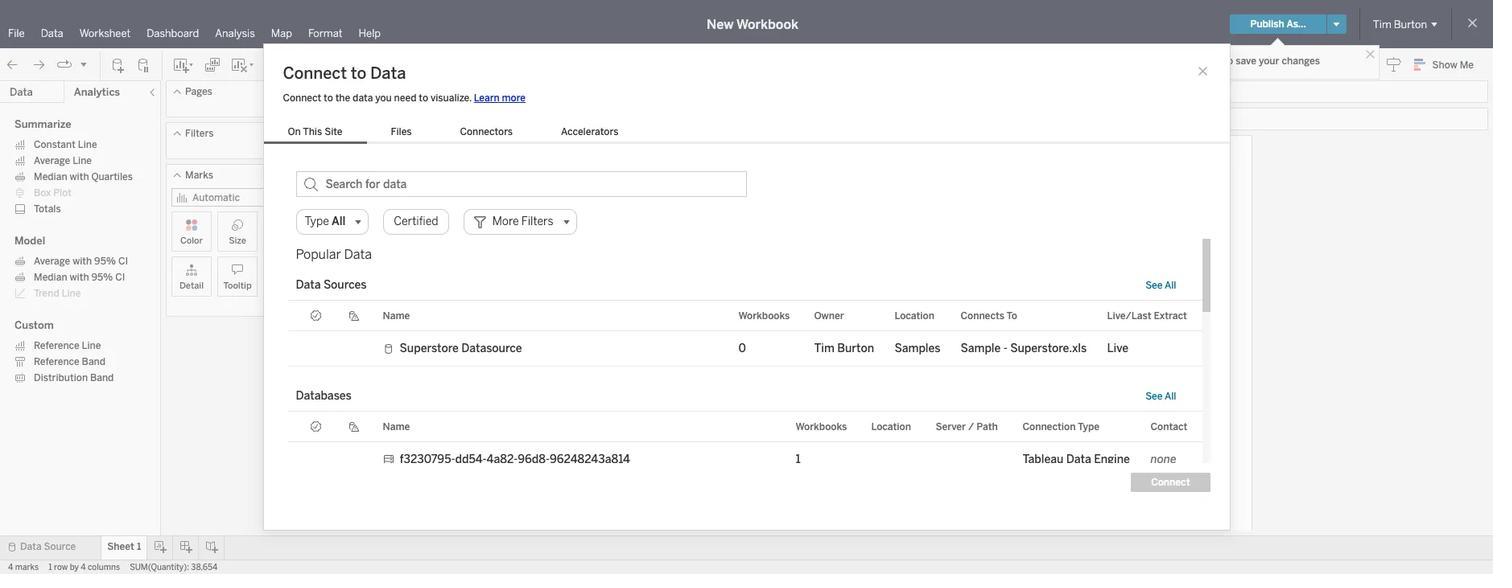 Task type: locate. For each thing, give the bounding box(es) containing it.
95% up median with 95% ci
[[94, 256, 116, 267]]

on this site
[[288, 126, 343, 138]]

0 horizontal spatial tim
[[815, 342, 835, 356]]

detail
[[180, 281, 204, 292]]

name up the superstore
[[383, 310, 410, 322]]

1 vertical spatial see
[[1146, 391, 1163, 403]]

popular data
[[296, 247, 372, 263]]

to left save at the top right
[[1224, 56, 1234, 67]]

connect for connect to the data you need to visualize. learn more
[[283, 93, 321, 104]]

publish to save your changes
[[1188, 56, 1321, 67]]

to for save
[[1224, 56, 1234, 67]]

with down average with 95% ci
[[70, 272, 89, 283]]

with down average line
[[70, 172, 89, 183]]

reference up reference band
[[34, 341, 79, 352]]

location up samples
[[895, 310, 935, 322]]

median up trend
[[34, 272, 67, 283]]

line down median with 95% ci
[[62, 288, 81, 300]]

2 vertical spatial with
[[70, 272, 89, 283]]

see all button up extract
[[1146, 280, 1177, 292]]

learn
[[474, 93, 500, 104]]

duplicate image
[[205, 57, 221, 73]]

f3230795-dd54-4a82-96d8-96248243a814
[[400, 453, 630, 467]]

data guide image
[[1386, 56, 1402, 72]]

1 average from the top
[[34, 155, 70, 167]]

1 vertical spatial see all button
[[1146, 391, 1177, 403]]

average for average line
[[34, 155, 70, 167]]

1 see all button from the top
[[1146, 280, 1177, 292]]

burton
[[1394, 18, 1428, 30], [838, 342, 875, 356]]

2 see all from the top
[[1146, 391, 1177, 403]]

connect inside button
[[1152, 478, 1191, 489]]

row for databases
[[288, 443, 1203, 478]]

location left server
[[872, 422, 912, 433]]

1 vertical spatial 95%
[[91, 272, 113, 283]]

1 row from the top
[[288, 332, 1203, 367]]

connect up the
[[283, 64, 347, 83]]

0 vertical spatial connect
[[283, 64, 347, 83]]

sheet 1
[[320, 143, 378, 166], [107, 542, 141, 553]]

name for superstore
[[383, 310, 410, 322]]

1 reference from the top
[[34, 341, 79, 352]]

band for distribution band
[[90, 373, 114, 384]]

see all up contact
[[1146, 391, 1177, 403]]

undo image
[[5, 57, 21, 73]]

1 vertical spatial band
[[90, 373, 114, 384]]

data down undo 'icon'
[[10, 86, 33, 98]]

see
[[1146, 280, 1163, 292], [1146, 391, 1163, 403]]

see all button for samples
[[1146, 280, 1177, 292]]

box plot
[[34, 188, 72, 199]]

to
[[1224, 56, 1234, 67], [351, 64, 367, 83], [324, 93, 333, 104], [419, 93, 428, 104]]

row
[[288, 332, 1203, 367], [288, 443, 1203, 478]]

0 horizontal spatial replay animation image
[[56, 57, 72, 73]]

show
[[1433, 60, 1458, 71]]

workbooks
[[739, 310, 790, 322], [796, 422, 847, 433]]

line up average line
[[78, 139, 97, 151]]

average down constant
[[34, 155, 70, 167]]

publish inside button
[[1251, 19, 1285, 30]]

0 vertical spatial burton
[[1394, 18, 1428, 30]]

size
[[229, 236, 246, 246]]

1 median from the top
[[34, 172, 67, 183]]

0 vertical spatial all
[[1165, 280, 1177, 292]]

0 vertical spatial grid
[[288, 301, 1203, 382]]

average line
[[34, 155, 92, 167]]

plot
[[53, 188, 72, 199]]

on
[[288, 126, 301, 138]]

ci
[[118, 256, 128, 267], [115, 272, 125, 283]]

reference up distribution
[[34, 357, 79, 368]]

list box
[[264, 123, 643, 144]]

0 horizontal spatial workbooks
[[739, 310, 790, 322]]

1 horizontal spatial tim burton
[[1374, 18, 1428, 30]]

1 horizontal spatial replay animation image
[[79, 59, 89, 69]]

superstore datasource
[[400, 342, 522, 356]]

0 vertical spatial with
[[70, 172, 89, 183]]

1 vertical spatial with
[[73, 256, 92, 267]]

pages
[[185, 86, 212, 97]]

band
[[82, 357, 106, 368], [90, 373, 114, 384]]

analysis
[[215, 27, 255, 39]]

1 vertical spatial all
[[1165, 391, 1177, 403]]

burton down the owner at the bottom of page
[[838, 342, 875, 356]]

tim down the owner at the bottom of page
[[815, 342, 835, 356]]

grid containing f3230795-dd54-4a82-96d8-96248243a814
[[288, 412, 1203, 575]]

replay animation image up analytics on the top of page
[[79, 59, 89, 69]]

replay animation image right redo icon
[[56, 57, 72, 73]]

sheet up columns
[[107, 542, 134, 553]]

2 average from the top
[[34, 256, 70, 267]]

row containing superstore datasource
[[288, 332, 1203, 367]]

0
[[739, 342, 746, 356]]

clear sheet image
[[230, 57, 256, 73]]

new data source image
[[110, 57, 126, 73]]

totals image
[[354, 57, 373, 73]]

see all up extract
[[1146, 280, 1177, 292]]

1 vertical spatial tim
[[815, 342, 835, 356]]

connect down sorted ascending by sum of quantity within region image
[[283, 93, 321, 104]]

/
[[969, 422, 975, 433]]

publish left save at the top right
[[1188, 56, 1222, 67]]

1 vertical spatial see all
[[1146, 391, 1177, 403]]

with
[[70, 172, 89, 183], [73, 256, 92, 267], [70, 272, 89, 283]]

data up the marks
[[20, 542, 42, 553]]

1 vertical spatial burton
[[838, 342, 875, 356]]

grid
[[288, 301, 1203, 382], [288, 412, 1203, 575]]

0 vertical spatial tim burton
[[1374, 18, 1428, 30]]

distribution band
[[34, 373, 114, 384]]

95% for median with 95% ci
[[91, 272, 113, 283]]

median up 'box plot'
[[34, 172, 67, 183]]

band for reference band
[[82, 357, 106, 368]]

0 horizontal spatial sheet 1
[[107, 542, 141, 553]]

connect to data
[[283, 64, 406, 83]]

0 vertical spatial sheet 1
[[320, 143, 378, 166]]

1
[[368, 143, 378, 166], [796, 453, 801, 467], [137, 542, 141, 553], [48, 564, 52, 573]]

0 vertical spatial name
[[383, 310, 410, 322]]

custom
[[14, 320, 54, 332]]

superstore
[[400, 342, 459, 356]]

average
[[34, 155, 70, 167], [34, 256, 70, 267]]

0 horizontal spatial sheet
[[107, 542, 134, 553]]

1 vertical spatial name
[[383, 422, 410, 433]]

name up 'f3230795-'
[[383, 422, 410, 433]]

sorted descending by sum of quantity within region image
[[328, 57, 344, 73]]

2 see all button from the top
[[1146, 391, 1177, 403]]

2 all from the top
[[1165, 391, 1177, 403]]

tim burton up data guide "icon"
[[1374, 18, 1428, 30]]

band up distribution band
[[82, 357, 106, 368]]

1 horizontal spatial sheet
[[320, 143, 364, 166]]

all up extract
[[1165, 280, 1177, 292]]

distribution
[[34, 373, 88, 384]]

2 reference from the top
[[34, 357, 79, 368]]

1 see all from the top
[[1146, 280, 1177, 292]]

sheet down "site"
[[320, 143, 364, 166]]

1 vertical spatial location
[[872, 422, 912, 433]]

2 vertical spatial connect
[[1152, 478, 1191, 489]]

95% for average with 95% ci
[[94, 256, 116, 267]]

1 vertical spatial average
[[34, 256, 70, 267]]

row containing f3230795-dd54-4a82-96d8-96248243a814
[[288, 443, 1203, 478]]

with for average with 95% ci
[[73, 256, 92, 267]]

to up columns
[[351, 64, 367, 83]]

ci for median with 95% ci
[[115, 272, 125, 283]]

connect for connect to data
[[283, 64, 347, 83]]

to left the
[[324, 93, 333, 104]]

see up contact
[[1146, 391, 1163, 403]]

1 all from the top
[[1165, 280, 1177, 292]]

collapse image
[[147, 88, 157, 97]]

columns
[[333, 86, 374, 97]]

connect for connect
[[1152, 478, 1191, 489]]

data left engine
[[1067, 453, 1092, 467]]

to for the
[[324, 93, 333, 104]]

0 vertical spatial publish
[[1251, 19, 1285, 30]]

tim burton down the owner at the bottom of page
[[815, 342, 875, 356]]

4 right 'by'
[[81, 564, 86, 573]]

new workbook
[[707, 17, 799, 32]]

f3230795-
[[400, 453, 455, 467]]

0 horizontal spatial publish
[[1188, 56, 1222, 67]]

1 vertical spatial reference
[[34, 357, 79, 368]]

data
[[41, 27, 63, 39], [371, 64, 406, 83], [10, 86, 33, 98], [344, 247, 372, 263], [296, 279, 321, 292], [1067, 453, 1092, 467], [20, 542, 42, 553]]

all for none
[[1165, 391, 1177, 403]]

1 4 from the left
[[8, 564, 13, 573]]

1 vertical spatial workbooks
[[796, 422, 847, 433]]

0 vertical spatial ci
[[118, 256, 128, 267]]

1 vertical spatial publish
[[1188, 56, 1222, 67]]

analytics
[[74, 86, 120, 98]]

tim up the close icon
[[1374, 18, 1392, 30]]

source
[[44, 542, 76, 553]]

burton up data guide "icon"
[[1394, 18, 1428, 30]]

data up you
[[371, 64, 406, 83]]

1 horizontal spatial publish
[[1251, 19, 1285, 30]]

grid containing superstore datasource
[[288, 301, 1203, 382]]

1 horizontal spatial sheet 1
[[320, 143, 378, 166]]

0 vertical spatial see all
[[1146, 280, 1177, 292]]

me
[[1460, 60, 1474, 71]]

0 vertical spatial reference
[[34, 341, 79, 352]]

95% down average with 95% ci
[[91, 272, 113, 283]]

reference band
[[34, 357, 106, 368]]

average down model
[[34, 256, 70, 267]]

this
[[303, 126, 322, 138]]

1 horizontal spatial tim
[[1374, 18, 1392, 30]]

0 vertical spatial median
[[34, 172, 67, 183]]

0 horizontal spatial burton
[[838, 342, 875, 356]]

sheet 1 down "site"
[[320, 143, 378, 166]]

0 horizontal spatial 4
[[8, 564, 13, 573]]

all
[[1165, 280, 1177, 292], [1165, 391, 1177, 403]]

files
[[391, 126, 412, 138]]

swap rows and columns image
[[276, 57, 292, 73]]

publish
[[1251, 19, 1285, 30], [1188, 56, 1222, 67]]

4 left the marks
[[8, 564, 13, 573]]

tableau
[[1023, 453, 1064, 467]]

sorted ascending by sum of quantity within region image
[[302, 57, 318, 73]]

2 see from the top
[[1146, 391, 1163, 403]]

96d8-
[[518, 453, 550, 467]]

publish left as...
[[1251, 19, 1285, 30]]

median with 95% ci
[[34, 272, 125, 283]]

more
[[502, 93, 526, 104]]

to for data
[[351, 64, 367, 83]]

1 vertical spatial grid
[[288, 412, 1203, 575]]

row for data sources
[[288, 332, 1203, 367]]

see all button for none
[[1146, 391, 1177, 403]]

name
[[383, 310, 410, 322], [383, 422, 410, 433]]

data inside row
[[1067, 453, 1092, 467]]

0 vertical spatial see all button
[[1146, 280, 1177, 292]]

tim
[[1374, 18, 1392, 30], [815, 342, 835, 356]]

0 vertical spatial tim
[[1374, 18, 1392, 30]]

2 name from the top
[[383, 422, 410, 433]]

line
[[78, 139, 97, 151], [73, 155, 92, 167], [62, 288, 81, 300], [82, 341, 101, 352]]

name for f3230795-
[[383, 422, 410, 433]]

2 grid from the top
[[288, 412, 1203, 575]]

line for constant line
[[78, 139, 97, 151]]

ci up median with 95% ci
[[118, 256, 128, 267]]

2 row from the top
[[288, 443, 1203, 478]]

sheet
[[320, 143, 364, 166], [107, 542, 134, 553]]

2 median from the top
[[34, 272, 67, 283]]

0 vertical spatial see
[[1146, 280, 1163, 292]]

0 vertical spatial sheet
[[320, 143, 364, 166]]

marks. press enter to open the view data window.. use arrow keys to navigate data visualization elements. image
[[366, 189, 560, 575]]

data down popular
[[296, 279, 321, 292]]

line up reference band
[[82, 341, 101, 352]]

tableau data engine
[[1023, 453, 1131, 467]]

highlight image
[[393, 57, 411, 73]]

1 vertical spatial sheet
[[107, 542, 134, 553]]

0 vertical spatial location
[[895, 310, 935, 322]]

1 see from the top
[[1146, 280, 1163, 292]]

all up contact
[[1165, 391, 1177, 403]]

extract
[[1154, 310, 1188, 322]]

1 vertical spatial ci
[[115, 272, 125, 283]]

0 vertical spatial band
[[82, 357, 106, 368]]

1 horizontal spatial 4
[[81, 564, 86, 573]]

replay animation image
[[56, 57, 72, 73], [79, 59, 89, 69]]

1 vertical spatial tim burton
[[815, 342, 875, 356]]

engine
[[1094, 453, 1131, 467]]

1 name from the top
[[383, 310, 410, 322]]

line for average line
[[73, 155, 92, 167]]

1 vertical spatial row
[[288, 443, 1203, 478]]

publish for publish as...
[[1251, 19, 1285, 30]]

0 vertical spatial 95%
[[94, 256, 116, 267]]

grid for databases
[[288, 412, 1203, 575]]

0 vertical spatial average
[[34, 155, 70, 167]]

0 vertical spatial row
[[288, 332, 1203, 367]]

line up median with quartiles
[[73, 155, 92, 167]]

see all button up contact
[[1146, 391, 1177, 403]]

owner
[[815, 310, 844, 322]]

connectors
[[460, 126, 513, 138]]

see up live/last extract
[[1146, 280, 1163, 292]]

show me button
[[1407, 52, 1489, 77]]

model
[[14, 235, 45, 247]]

marks
[[185, 170, 213, 181]]

quartiles
[[91, 172, 133, 183]]

-
[[1004, 342, 1008, 356]]

to right need
[[419, 93, 428, 104]]

38,654
[[191, 564, 218, 573]]

with up median with 95% ci
[[73, 256, 92, 267]]

1 grid from the top
[[288, 301, 1203, 382]]

sample - superstore.xls
[[961, 342, 1087, 356]]

ci down average with 95% ci
[[115, 272, 125, 283]]

marks
[[15, 564, 39, 573]]

band down reference band
[[90, 373, 114, 384]]

connect down none
[[1152, 478, 1191, 489]]

1 vertical spatial connect
[[283, 93, 321, 104]]

sheet 1 up columns
[[107, 542, 141, 553]]

1 vertical spatial median
[[34, 272, 67, 283]]

tim burton
[[1374, 18, 1428, 30], [815, 342, 875, 356]]

workbook
[[737, 17, 799, 32]]



Task type: describe. For each thing, give the bounding box(es) containing it.
1 horizontal spatial burton
[[1394, 18, 1428, 30]]

reference for reference band
[[34, 357, 79, 368]]

server
[[936, 422, 966, 433]]

average for average with 95% ci
[[34, 256, 70, 267]]

accelerators
[[561, 126, 619, 138]]

see all for samples
[[1146, 280, 1177, 292]]

show me
[[1433, 60, 1474, 71]]

all for samples
[[1165, 280, 1177, 292]]

publish for publish to save your changes
[[1188, 56, 1222, 67]]

line for trend line
[[62, 288, 81, 300]]

you
[[376, 93, 392, 104]]

constant
[[34, 139, 76, 151]]

popular
[[296, 247, 341, 263]]

data up sources
[[344, 247, 372, 263]]

with for median with quartiles
[[70, 172, 89, 183]]

dashboard
[[147, 27, 199, 39]]

see all for none
[[1146, 391, 1177, 403]]

tooltip
[[223, 281, 252, 292]]

columns
[[88, 564, 120, 573]]

see for none
[[1146, 391, 1163, 403]]

site
[[325, 126, 343, 138]]

type
[[1078, 422, 1100, 433]]

1 inside row
[[796, 453, 801, 467]]

pause auto updates image
[[136, 57, 152, 73]]

help
[[359, 27, 381, 39]]

burton inside row
[[838, 342, 875, 356]]

summarize
[[14, 118, 71, 130]]

connect to the data you need to visualize. learn more
[[283, 93, 526, 104]]

grid for data sources
[[288, 301, 1203, 382]]

data up redo icon
[[41, 27, 63, 39]]

sample
[[961, 342, 1001, 356]]

0 vertical spatial workbooks
[[739, 310, 790, 322]]

tim inside row
[[815, 342, 835, 356]]

live
[[1108, 342, 1129, 356]]

sources
[[324, 279, 367, 292]]

0 horizontal spatial tim burton
[[815, 342, 875, 356]]

median with quartiles
[[34, 172, 133, 183]]

connect button
[[1132, 473, 1211, 493]]

map
[[271, 27, 292, 39]]

connects to
[[961, 310, 1018, 322]]

totals
[[34, 204, 61, 215]]

sum(quantity):
[[130, 564, 189, 573]]

close image
[[1363, 47, 1379, 62]]

connects
[[961, 310, 1005, 322]]

box
[[34, 188, 51, 199]]

by
[[70, 564, 79, 573]]

with for median with 95% ci
[[70, 272, 89, 283]]

line for reference line
[[82, 341, 101, 352]]

new worksheet image
[[172, 57, 195, 73]]

redo image
[[31, 57, 47, 73]]

constant line
[[34, 139, 97, 151]]

none
[[1151, 453, 1177, 467]]

4 marks
[[8, 564, 39, 573]]

visualize.
[[431, 93, 472, 104]]

list box containing on this site
[[264, 123, 643, 144]]

data source
[[20, 542, 76, 553]]

your
[[1259, 56, 1280, 67]]

1 vertical spatial sheet 1
[[107, 542, 141, 553]]

connection
[[1023, 422, 1076, 433]]

reference line
[[34, 341, 101, 352]]

row
[[54, 564, 68, 573]]

to
[[1007, 310, 1018, 322]]

see for samples
[[1146, 280, 1163, 292]]

changes
[[1282, 56, 1321, 67]]

learn more link
[[474, 93, 526, 104]]

new
[[707, 17, 734, 32]]

color
[[180, 236, 203, 246]]

1 horizontal spatial workbooks
[[796, 422, 847, 433]]

save
[[1236, 56, 1257, 67]]

worksheet
[[79, 27, 131, 39]]

superstore.xls
[[1011, 342, 1087, 356]]

as...
[[1287, 19, 1307, 30]]

filters
[[185, 128, 214, 139]]

datasource
[[462, 342, 522, 356]]

sum(quantity): 38,654
[[130, 564, 218, 573]]

ci for average with 95% ci
[[118, 256, 128, 267]]

samples
[[895, 342, 941, 356]]

rows
[[333, 114, 357, 125]]

2 4 from the left
[[81, 564, 86, 573]]

dd54-
[[455, 453, 487, 467]]

server / path
[[936, 422, 998, 433]]

sum(quantity)
[[397, 114, 464, 126]]

96248243a814
[[550, 453, 630, 467]]

certified button
[[384, 209, 449, 235]]

data
[[353, 93, 373, 104]]

contact
[[1151, 422, 1188, 433]]

reference for reference line
[[34, 341, 79, 352]]

need
[[394, 93, 417, 104]]

trend line
[[34, 288, 81, 300]]

median for median with quartiles
[[34, 172, 67, 183]]

region
[[405, 87, 435, 98]]

file
[[8, 27, 25, 39]]

1 row by 4 columns
[[48, 564, 120, 573]]

median for median with 95% ci
[[34, 272, 67, 283]]

4a82-
[[487, 453, 518, 467]]

format
[[308, 27, 343, 39]]

connection type
[[1023, 422, 1100, 433]]



Task type: vqa. For each thing, say whether or not it's contained in the screenshot.
Replay Animation image
yes



